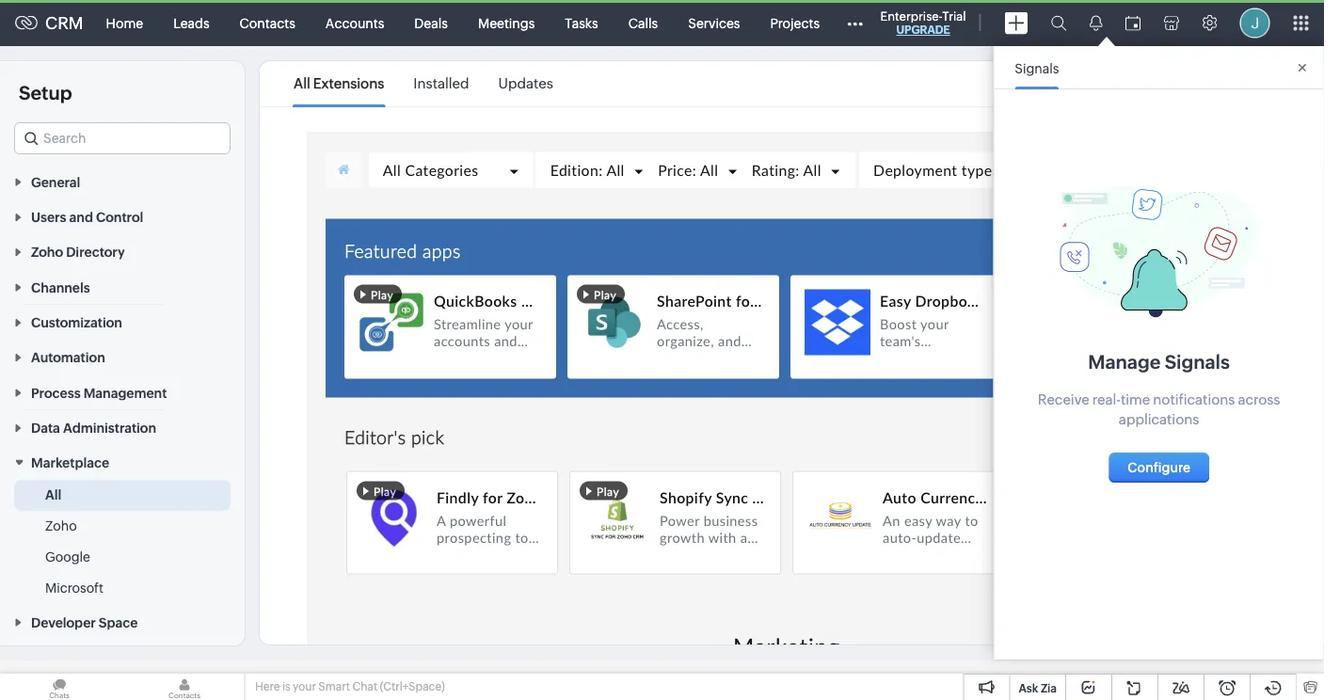 Task type: vqa. For each thing, say whether or not it's contained in the screenshot.
crm image
no



Task type: describe. For each thing, give the bounding box(es) containing it.
data
[[31, 420, 60, 436]]

zoho for zoho directory
[[31, 245, 63, 260]]

microsoft link
[[45, 579, 104, 598]]

general
[[31, 174, 80, 190]]

all for all
[[45, 488, 61, 503]]

installed
[[414, 75, 469, 92]]

data administration
[[31, 420, 156, 436]]

manage
[[1088, 351, 1161, 373]]

real-
[[1093, 391, 1121, 408]]

ask zia
[[1019, 682, 1057, 695]]

zoho for zoho
[[45, 519, 77, 534]]

all for all extensions
[[294, 75, 310, 92]]

chats image
[[0, 674, 119, 700]]

accounts
[[326, 16, 384, 31]]

crm
[[45, 13, 83, 33]]

signals link
[[1015, 59, 1059, 78]]

users and control button
[[0, 199, 245, 234]]

is
[[282, 681, 290, 693]]

services
[[688, 16, 740, 31]]

automation button
[[0, 339, 245, 375]]

meetings
[[478, 16, 535, 31]]

chat
[[352, 681, 378, 693]]

search element
[[1040, 0, 1078, 46]]

leads link
[[158, 0, 225, 46]]

all extensions link
[[294, 62, 384, 105]]

calls link
[[613, 0, 673, 46]]

Other Modules field
[[835, 8, 875, 38]]

create menu element
[[994, 0, 1040, 46]]

setup
[[19, 82, 72, 104]]

all link
[[45, 486, 61, 505]]

calls
[[628, 16, 658, 31]]

and
[[69, 210, 93, 225]]

customization
[[31, 315, 122, 330]]

installed link
[[414, 62, 469, 105]]

administration
[[63, 420, 156, 436]]

channels
[[31, 280, 90, 295]]

space
[[99, 615, 138, 630]]

updates
[[498, 75, 553, 92]]

users
[[31, 210, 66, 225]]

receive real-time notifications across applications
[[1038, 391, 1281, 427]]

profile image
[[1240, 8, 1270, 38]]

google link
[[45, 548, 90, 567]]

tasks
[[565, 16, 598, 31]]

zoho directory
[[31, 245, 125, 260]]

automation
[[31, 350, 105, 365]]

marketplace region
[[0, 480, 245, 604]]

management
[[83, 385, 167, 400]]

(ctrl+space)
[[380, 681, 445, 693]]

your
[[293, 681, 316, 693]]

crm link
[[15, 13, 83, 33]]

upgrade
[[897, 24, 950, 36]]

contacts image
[[125, 674, 244, 700]]

home link
[[91, 0, 158, 46]]

receive
[[1038, 391, 1090, 408]]



Task type: locate. For each thing, give the bounding box(es) containing it.
configure
[[1128, 460, 1191, 475]]

users and control
[[31, 210, 143, 225]]

time
[[1121, 391, 1150, 408]]

here is your smart chat (ctrl+space)
[[255, 681, 445, 693]]

manage signals
[[1088, 351, 1230, 373]]

across
[[1238, 391, 1281, 408]]

developer space
[[31, 615, 138, 630]]

notifications
[[1153, 391, 1235, 408]]

1 vertical spatial all
[[45, 488, 61, 503]]

signals down create menu image
[[1015, 61, 1059, 76]]

all
[[294, 75, 310, 92], [45, 488, 61, 503]]

1 vertical spatial signals
[[1165, 351, 1230, 373]]

zoho inside dropdown button
[[31, 245, 63, 260]]

leads
[[173, 16, 210, 31]]

home
[[106, 16, 143, 31]]

control
[[96, 210, 143, 225]]

1 horizontal spatial all
[[294, 75, 310, 92]]

create menu image
[[1005, 12, 1028, 34]]

1 vertical spatial zoho
[[45, 519, 77, 534]]

services link
[[673, 0, 755, 46]]

signals element
[[1078, 0, 1114, 46]]

all left extensions
[[294, 75, 310, 92]]

here
[[255, 681, 280, 693]]

signals image
[[1090, 15, 1103, 31]]

marketplace
[[31, 456, 109, 471]]

contacts link
[[225, 0, 310, 46]]

microsoft
[[45, 581, 104, 596]]

marketplace button
[[0, 445, 245, 480]]

0 horizontal spatial signals
[[1015, 61, 1059, 76]]

directory
[[66, 245, 125, 260]]

Search text field
[[15, 123, 230, 153]]

zia
[[1041, 682, 1057, 695]]

enterprise-trial upgrade
[[881, 9, 966, 36]]

projects link
[[755, 0, 835, 46]]

updates link
[[498, 62, 553, 105]]

applications
[[1119, 411, 1200, 427]]

search image
[[1051, 15, 1067, 31]]

all inside marketplace region
[[45, 488, 61, 503]]

projects
[[770, 16, 820, 31]]

calendar image
[[1125, 16, 1141, 31]]

smart
[[318, 681, 350, 693]]

process management button
[[0, 375, 245, 410]]

zoho
[[31, 245, 63, 260], [45, 519, 77, 534]]

ask
[[1019, 682, 1038, 695]]

channels button
[[0, 269, 245, 304]]

0 vertical spatial all
[[294, 75, 310, 92]]

data administration button
[[0, 410, 245, 445]]

profile element
[[1229, 0, 1282, 46]]

accounts link
[[310, 0, 399, 46]]

zoho down users on the top left
[[31, 245, 63, 260]]

extensions
[[313, 75, 384, 92]]

zoho link
[[45, 517, 77, 536]]

contacts
[[240, 16, 295, 31]]

1 horizontal spatial signals
[[1165, 351, 1230, 373]]

deals link
[[399, 0, 463, 46]]

configure link
[[1109, 453, 1209, 483]]

enterprise-
[[881, 9, 942, 23]]

customization button
[[0, 304, 245, 339]]

all extensions
[[294, 75, 384, 92]]

developer space button
[[0, 604, 245, 639]]

tasks link
[[550, 0, 613, 46]]

signals
[[1015, 61, 1059, 76], [1165, 351, 1230, 373]]

zoho up google link
[[45, 519, 77, 534]]

developer
[[31, 615, 96, 630]]

general button
[[0, 164, 245, 199]]

0 vertical spatial zoho
[[31, 245, 63, 260]]

all up the zoho link
[[45, 488, 61, 503]]

zoho directory button
[[0, 234, 245, 269]]

meetings link
[[463, 0, 550, 46]]

0 vertical spatial signals
[[1015, 61, 1059, 76]]

None field
[[14, 122, 231, 154]]

process management
[[31, 385, 167, 400]]

deals
[[414, 16, 448, 31]]

trial
[[942, 9, 966, 23]]

zoho inside marketplace region
[[45, 519, 77, 534]]

google
[[45, 550, 90, 565]]

signals up the notifications
[[1165, 351, 1230, 373]]

0 horizontal spatial all
[[45, 488, 61, 503]]

process
[[31, 385, 81, 400]]



